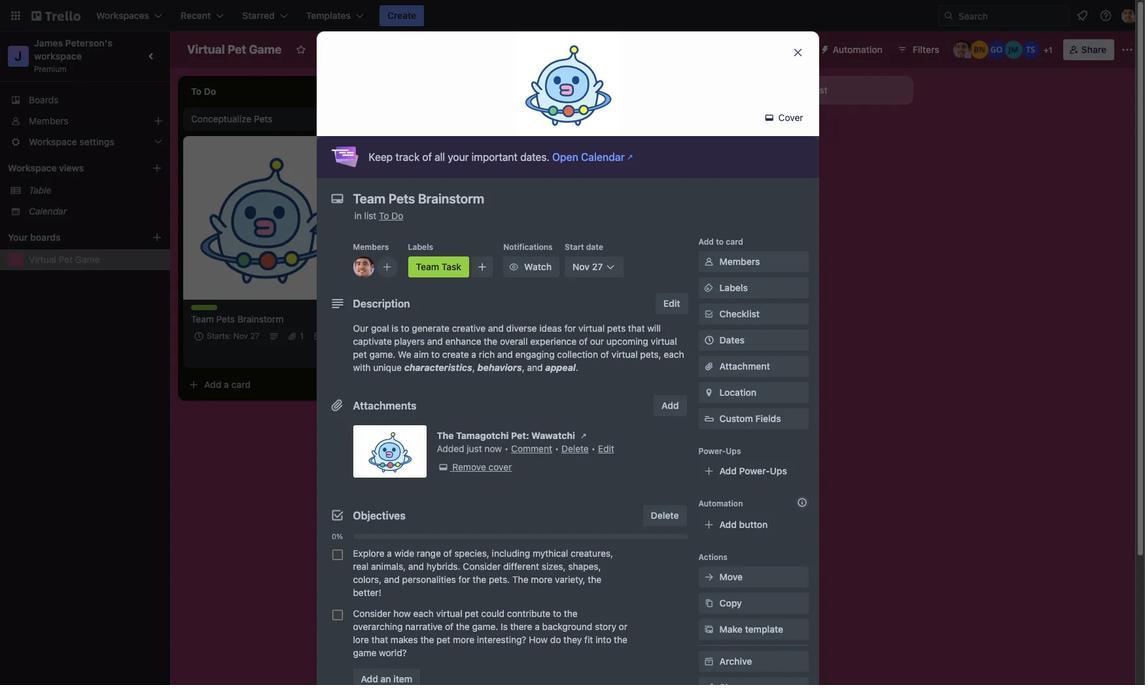Task type: vqa. For each thing, say whether or not it's contained in the screenshot.
bottommost —
no



Task type: locate. For each thing, give the bounding box(es) containing it.
Explore a wide range of species, including mythical creatures, real animals, and hybrids. Consider different sizes, shapes, colors, and personalities for the pets. The more variety, the better! checkbox
[[332, 550, 343, 560]]

experience
[[530, 336, 577, 347]]

power- down the 'custom fields' button
[[739, 465, 770, 476]]

virtual inside consider how each virtual pet could contribute to the overarching narrative of the game. is there a background story or lore that makes the pet more interesting? how do they fit into the game world?
[[436, 608, 463, 619]]

a
[[596, 118, 601, 130], [472, 349, 477, 360], [224, 379, 229, 390], [387, 548, 392, 559], [535, 621, 540, 632]]

team
[[416, 261, 439, 272], [191, 305, 211, 315], [191, 314, 214, 325]]

each up narrative
[[413, 608, 434, 619]]

power-ups
[[756, 44, 804, 55], [699, 446, 741, 456]]

your boards
[[8, 232, 61, 243]]

sm image inside automation button
[[815, 39, 833, 58]]

1 horizontal spatial 27
[[592, 261, 603, 272]]

archive
[[720, 656, 752, 667]]

objectives
[[353, 510, 406, 522]]

wawatchi
[[532, 430, 575, 441]]

members down boards
[[29, 115, 68, 126]]

1 horizontal spatial power-ups
[[756, 44, 804, 55]]

a up open calendar 'button'
[[596, 118, 601, 130]]

power-ups up add another list
[[756, 44, 804, 55]]

members link down boards
[[0, 111, 170, 132]]

pet left star or unstar board image
[[228, 43, 246, 56]]

2 horizontal spatial james peterson (jamespeterson93) image
[[1122, 8, 1138, 24]]

1 vertical spatial james peterson (jamespeterson93) image
[[953, 41, 972, 59]]

consider inside explore a wide range of species, including mythical creatures, real animals, and hybrids. consider different sizes, shapes, colors, and personalities for the pets. the more variety, the better!
[[463, 561, 501, 572]]

0 vertical spatial labels
[[408, 242, 433, 252]]

pet down narrative
[[437, 634, 451, 645]]

into
[[596, 634, 612, 645]]

add a card up open calendar 'button'
[[576, 118, 623, 130]]

james peterson (jamespeterson93) image down 0
[[330, 347, 346, 363]]

custom fields
[[720, 413, 781, 424]]

0 vertical spatial more
[[531, 574, 553, 585]]

for inside the our goal is to generate creative and diverse ideas for virtual pets that will captivate players and enhance the overall experience of our upcoming virtual pet game. we aim to create a rich and engaging collection of virtual pets, each with unique
[[564, 323, 576, 334]]

task inside the team task team pets brainstorm
[[214, 305, 231, 315]]

open
[[552, 151, 579, 163]]

0 horizontal spatial nov
[[234, 331, 248, 341]]

Board name text field
[[181, 39, 288, 60]]

0 horizontal spatial pets
[[216, 314, 235, 325]]

peterson's
[[65, 37, 113, 48]]

they
[[564, 634, 582, 645]]

0 horizontal spatial more
[[453, 634, 475, 645]]

1 horizontal spatial edit
[[664, 298, 680, 309]]

sm image for move
[[703, 571, 716, 584]]

sm image left watch
[[507, 261, 520, 274]]

consider how each virtual pet could contribute to the overarching narrative of the game. is there a background story or lore that makes the pet more interesting? how do they fit into the game world?
[[353, 608, 628, 658]]

is
[[501, 621, 508, 632]]

1 horizontal spatial that
[[628, 323, 645, 334]]

pet down your boards with 1 items element
[[59, 254, 73, 265]]

1 horizontal spatial delete
[[651, 510, 679, 521]]

the up added
[[437, 430, 454, 441]]

how
[[529, 634, 548, 645]]

the down different
[[512, 574, 529, 585]]

boards
[[29, 94, 58, 105]]

the down narrative
[[421, 634, 434, 645]]

team for team task
[[416, 261, 439, 272]]

of
[[422, 151, 432, 163], [579, 336, 588, 347], [601, 349, 609, 360], [444, 548, 452, 559], [445, 621, 454, 632]]

0 horizontal spatial virtual
[[29, 254, 56, 265]]

item
[[394, 674, 413, 685]]

task up starts:
[[214, 305, 231, 315]]

sm image inside the location link
[[703, 386, 716, 399]]

for right 'ideas'
[[564, 323, 576, 334]]

0 vertical spatial virtual pet game
[[187, 43, 282, 56]]

start date
[[565, 242, 603, 252]]

task for team task
[[442, 261, 462, 272]]

primary element
[[0, 0, 1145, 31]]

move link
[[699, 567, 809, 588]]

task for team task team pets brainstorm
[[214, 305, 231, 315]]

in list to do
[[354, 210, 404, 221]]

virtual up our
[[579, 323, 605, 334]]

1 horizontal spatial for
[[564, 323, 576, 334]]

add a card button down starts: nov 27
[[183, 374, 330, 395]]

tamagotchi
[[456, 430, 509, 441]]

to right is
[[401, 323, 409, 334]]

sm image up add another list button
[[815, 39, 833, 58]]

0 horizontal spatial members
[[29, 115, 68, 126]]

sm image inside copy link
[[703, 597, 716, 610]]

ups up another
[[787, 44, 804, 55]]

james peterson (jamespeterson93) image right open information menu image
[[1122, 8, 1138, 24]]

game. down could
[[472, 621, 498, 632]]

we
[[398, 349, 411, 360]]

nov
[[573, 261, 590, 272], [234, 331, 248, 341]]

location link
[[699, 382, 809, 403]]

0 vertical spatial members link
[[0, 111, 170, 132]]

table down workspace views
[[29, 185, 51, 196]]

2 horizontal spatial pet
[[465, 608, 479, 619]]

calendar right open
[[581, 151, 625, 163]]

1 horizontal spatial the
[[512, 574, 529, 585]]

edit button
[[656, 293, 688, 314]]

card up labels link
[[726, 237, 743, 247]]

tara schultz (taraschultz7) image
[[1022, 41, 1040, 59]]

james peterson (jamespeterson93) image
[[1122, 8, 1138, 24], [953, 41, 972, 59], [330, 347, 346, 363]]

0 vertical spatial virtual
[[187, 43, 225, 56]]

members up james peterson (jamespeterson93) icon
[[353, 242, 389, 252]]

0 vertical spatial power-
[[756, 44, 787, 55]]

sm image inside "members" link
[[703, 255, 716, 268]]

, left behaviors
[[472, 362, 475, 373]]

sm image right edit button on the right of the page
[[703, 281, 716, 295]]

0 vertical spatial consider
[[463, 561, 501, 572]]

1 vertical spatial delete link
[[643, 505, 687, 526]]

sm image left location
[[703, 386, 716, 399]]

all
[[435, 151, 445, 163]]

add to card
[[699, 237, 743, 247]]

add another list
[[759, 84, 828, 96]]

our
[[590, 336, 604, 347]]

different
[[503, 561, 539, 572]]

1 vertical spatial members
[[353, 242, 389, 252]]

that down overarching
[[372, 634, 388, 645]]

sm image
[[763, 111, 776, 124], [703, 255, 716, 268], [507, 261, 520, 274], [703, 281, 716, 295], [703, 623, 716, 636]]

the down or
[[614, 634, 628, 645]]

pets right conceptualize
[[254, 113, 273, 124]]

delete link
[[562, 443, 589, 454], [643, 505, 687, 526]]

sm image inside move link
[[703, 571, 716, 584]]

1 horizontal spatial automation
[[833, 44, 883, 55]]

an
[[381, 674, 391, 685]]

pets inside the team task team pets brainstorm
[[216, 314, 235, 325]]

power-ups button
[[730, 39, 812, 60]]

1 vertical spatial consider
[[353, 608, 391, 619]]

27 down brainstorm
[[250, 331, 260, 341]]

of right narrative
[[445, 621, 454, 632]]

mythical
[[533, 548, 568, 559]]

keep track of all your important dates. open calendar
[[369, 151, 625, 163]]

calendar up boards
[[29, 206, 67, 217]]

sm image for make template
[[703, 623, 716, 636]]

0 horizontal spatial automation
[[699, 499, 743, 509]]

that up upcoming
[[628, 323, 645, 334]]

sm image
[[815, 39, 833, 58], [703, 308, 716, 321], [703, 386, 716, 399], [577, 429, 590, 442], [437, 461, 450, 474], [703, 571, 716, 584], [703, 597, 716, 610], [703, 655, 716, 668]]

conceptualize
[[191, 113, 251, 124]]

table link
[[485, 39, 538, 60], [29, 184, 162, 197]]

create button
[[380, 5, 424, 26]]

virtual
[[187, 43, 225, 56], [29, 254, 56, 265]]

power-ups down custom
[[699, 446, 741, 456]]

0 horizontal spatial game
[[75, 254, 100, 265]]

0 vertical spatial ups
[[787, 44, 804, 55]]

pet up with
[[353, 349, 367, 360]]

1 vertical spatial color: bold lime, title: "team task" element
[[191, 305, 231, 315]]

calendar
[[581, 151, 625, 163], [29, 206, 67, 217]]

nov down start date
[[573, 261, 590, 272]]

0 horizontal spatial delete link
[[562, 443, 589, 454]]

power- down custom
[[699, 446, 726, 456]]

0 vertical spatial calendar
[[581, 151, 625, 163]]

color: bold lime, title: "team task" element up starts:
[[191, 305, 231, 315]]

1 horizontal spatial card
[[603, 118, 623, 130]]

1 vertical spatial card
[[726, 237, 743, 247]]

1 vertical spatial game
[[75, 254, 100, 265]]

0
[[326, 331, 331, 341]]

table
[[507, 44, 531, 55], [29, 185, 51, 196]]

characteristics
[[404, 362, 472, 373]]

1 horizontal spatial pet
[[437, 634, 451, 645]]

power- up add another list
[[756, 44, 787, 55]]

, down engaging
[[522, 362, 525, 373]]

add board image
[[152, 232, 162, 243]]

a up how
[[535, 621, 540, 632]]

that inside the our goal is to generate creative and diverse ideas for virtual pets that will captivate players and enhance the overall experience of our upcoming virtual pet game. we aim to create a rich and engaging collection of virtual pets, each with unique
[[628, 323, 645, 334]]

sm image down add to card
[[703, 255, 716, 268]]

more down sizes,
[[531, 574, 553, 585]]

1 vertical spatial labels
[[720, 282, 748, 293]]

0 horizontal spatial for
[[459, 574, 470, 585]]

boards
[[30, 232, 61, 243]]

0 vertical spatial pet
[[228, 43, 246, 56]]

sm image down actions
[[703, 571, 716, 584]]

game down your boards with 1 items element
[[75, 254, 100, 265]]

of up hybrids.
[[444, 548, 452, 559]]

game left star or unstar board image
[[249, 43, 282, 56]]

team task
[[416, 261, 462, 272]]

1 right tara schultz (taraschultz7) icon
[[1049, 45, 1053, 55]]

and down wide
[[408, 561, 424, 572]]

the left the pets.
[[473, 574, 486, 585]]

pet inside the our goal is to generate creative and diverse ideas for virtual pets that will captivate players and enhance the overall experience of our upcoming virtual pet game. we aim to create a rich and engaging collection of virtual pets, each with unique
[[353, 349, 367, 360]]

pets up starts:
[[216, 314, 235, 325]]

list right another
[[815, 84, 828, 96]]

0 vertical spatial 27
[[592, 261, 603, 272]]

labels up checklist
[[720, 282, 748, 293]]

sizes,
[[542, 561, 566, 572]]

0 vertical spatial the
[[437, 430, 454, 441]]

automation up add another list button
[[833, 44, 883, 55]]

1 vertical spatial the
[[512, 574, 529, 585]]

1 vertical spatial add a card button
[[183, 374, 330, 395]]

0 vertical spatial nov
[[573, 261, 590, 272]]

1 vertical spatial virtual
[[29, 254, 56, 265]]

starts:
[[207, 331, 231, 341]]

premium
[[34, 64, 67, 74]]

to up background
[[553, 608, 562, 619]]

real
[[353, 561, 369, 572]]

labels up team task
[[408, 242, 433, 252]]

sm image for automation
[[815, 39, 833, 58]]

automation inside automation button
[[833, 44, 883, 55]]

color: bold lime, title: "team task" element
[[408, 257, 469, 278], [191, 305, 231, 315]]

game.
[[369, 349, 396, 360], [472, 621, 498, 632]]

0 vertical spatial for
[[564, 323, 576, 334]]

0 vertical spatial james peterson (jamespeterson93) image
[[1122, 8, 1138, 24]]

1 horizontal spatial consider
[[463, 561, 501, 572]]

range
[[417, 548, 441, 559]]

color: bold lime, title: "team task" element right add members to card image
[[408, 257, 469, 278]]

game. inside the our goal is to generate creative and diverse ideas for virtual pets that will captivate players and enhance the overall experience of our upcoming virtual pet game. we aim to create a rich and engaging collection of virtual pets, each with unique
[[369, 349, 396, 360]]

1 horizontal spatial each
[[664, 349, 684, 360]]

1 vertical spatial calendar
[[29, 206, 67, 217]]

virtual
[[579, 323, 605, 334], [651, 336, 677, 347], [612, 349, 638, 360], [436, 608, 463, 619]]

add button button
[[699, 514, 809, 535]]

1 left 0
[[300, 331, 304, 341]]

add a card
[[576, 118, 623, 130], [204, 379, 251, 390]]

add a card button up open calendar 'button'
[[555, 114, 702, 135]]

sm image inside labels link
[[703, 281, 716, 295]]

1 vertical spatial each
[[413, 608, 434, 619]]

to up characteristics at the left bottom
[[431, 349, 440, 360]]

contribute
[[507, 608, 551, 619]]

1 horizontal spatial game.
[[472, 621, 498, 632]]

0 vertical spatial game
[[249, 43, 282, 56]]

sm image down added
[[437, 461, 450, 474]]

sm image for labels
[[703, 281, 716, 295]]

comment link
[[511, 443, 552, 454]]

None text field
[[347, 187, 779, 211]]

,
[[472, 362, 475, 373], [522, 362, 525, 373]]

0 vertical spatial add a card
[[576, 118, 623, 130]]

of left all
[[422, 151, 432, 163]]

0 vertical spatial task
[[442, 261, 462, 272]]

nov inside button
[[573, 261, 590, 272]]

the up background
[[564, 608, 578, 619]]

a inside the our goal is to generate creative and diverse ideas for virtual pets that will captivate players and enhance the overall experience of our upcoming virtual pet game. we aim to create a rich and engaging collection of virtual pets, each with unique
[[472, 349, 477, 360]]

0 horizontal spatial add a card
[[204, 379, 251, 390]]

sm image left copy
[[703, 597, 716, 610]]

more inside consider how each virtual pet could contribute to the overarching narrative of the game. is there a background story or lore that makes the pet more interesting? how do they fit into the game world?
[[453, 634, 475, 645]]

1 vertical spatial task
[[214, 305, 231, 315]]

ups down the fields
[[770, 465, 787, 476]]

description
[[353, 298, 410, 310]]

power-ups inside button
[[756, 44, 804, 55]]

explore
[[353, 548, 385, 559]]

of inside explore a wide range of species, including mythical creatures, real animals, and hybrids. consider different sizes, shapes, colors, and personalities for the pets. the more variety, the better!
[[444, 548, 452, 559]]

the up rich on the bottom of the page
[[484, 336, 498, 347]]

button
[[739, 519, 768, 530]]

personalities
[[402, 574, 456, 585]]

sm image for location
[[703, 386, 716, 399]]

0 horizontal spatial list
[[364, 210, 377, 221]]

attachment button
[[699, 356, 809, 377]]

consider up overarching
[[353, 608, 391, 619]]

a left rich on the bottom of the page
[[472, 349, 477, 360]]

that
[[628, 323, 645, 334], [372, 634, 388, 645]]

1 horizontal spatial pets
[[254, 113, 273, 124]]

sm image inside make template link
[[703, 623, 716, 636]]

0 vertical spatial delete link
[[562, 443, 589, 454]]

pet left could
[[465, 608, 479, 619]]

0 vertical spatial members
[[29, 115, 68, 126]]

more left interesting?
[[453, 634, 475, 645]]

0 vertical spatial edit
[[664, 298, 680, 309]]

sm image down add another list
[[763, 111, 776, 124]]

0 vertical spatial add a card button
[[555, 114, 702, 135]]

sm image inside archive link
[[703, 655, 716, 668]]

dates button
[[699, 330, 809, 351]]

delete
[[562, 443, 589, 454], [651, 510, 679, 521]]

members down add to card
[[720, 256, 760, 267]]

1 horizontal spatial more
[[531, 574, 553, 585]]

checklist link
[[699, 304, 809, 325]]

collection
[[557, 349, 598, 360]]

0 horizontal spatial 27
[[250, 331, 260, 341]]

1 horizontal spatial virtual
[[187, 43, 225, 56]]

sm image inside watch button
[[507, 261, 520, 274]]

members link up labels link
[[699, 251, 809, 272]]

1 horizontal spatial task
[[442, 261, 462, 272]]

0 horizontal spatial color: bold lime, title: "team task" element
[[191, 305, 231, 315]]

card up open calendar 'button'
[[603, 118, 623, 130]]

sm image left make
[[703, 623, 716, 636]]

0 horizontal spatial task
[[214, 305, 231, 315]]

to inside consider how each virtual pet could contribute to the overarching narrative of the game. is there a background story or lore that makes the pet more interesting? how do they fit into the game world?
[[553, 608, 562, 619]]

game inside text box
[[249, 43, 282, 56]]

each right pets,
[[664, 349, 684, 360]]

sm image inside checklist link
[[703, 308, 716, 321]]

automation
[[833, 44, 883, 55], [699, 499, 743, 509]]

0 vertical spatial that
[[628, 323, 645, 334]]

pet
[[228, 43, 246, 56], [59, 254, 73, 265]]

sm image for checklist
[[703, 308, 716, 321]]

track
[[396, 151, 420, 163]]

there
[[510, 621, 532, 632]]

star or unstar board image
[[296, 45, 307, 55]]

1 , from the left
[[472, 362, 475, 373]]

card down starts: nov 27
[[231, 379, 251, 390]]

0 horizontal spatial virtual pet game
[[29, 254, 100, 265]]

sm image for remove cover
[[437, 461, 450, 474]]

team for team task team pets brainstorm
[[191, 305, 211, 315]]

power-
[[756, 44, 787, 55], [699, 446, 726, 456], [739, 465, 770, 476]]

add
[[759, 84, 777, 96], [576, 118, 593, 130], [699, 237, 714, 247], [204, 379, 222, 390], [662, 400, 679, 411], [720, 465, 737, 476], [720, 519, 737, 530], [361, 674, 378, 685]]

1 vertical spatial power-ups
[[699, 446, 741, 456]]

0 horizontal spatial pet
[[59, 254, 73, 265]]

0 vertical spatial card
[[603, 118, 623, 130]]

0 vertical spatial automation
[[833, 44, 883, 55]]

labels
[[408, 242, 433, 252], [720, 282, 748, 293]]

sm image left checklist
[[703, 308, 716, 321]]

each inside consider how each virtual pet could contribute to the overarching narrative of the game. is there a background story or lore that makes the pet more interesting? how do they fit into the game world?
[[413, 608, 434, 619]]

sm image inside "cover" link
[[763, 111, 776, 124]]

sm image left 'archive'
[[703, 655, 716, 668]]

2 horizontal spatial members
[[720, 256, 760, 267]]

and down engaging
[[527, 362, 543, 373]]

0 horizontal spatial card
[[231, 379, 251, 390]]

game. inside consider how each virtual pet could contribute to the overarching narrative of the game. is there a background story or lore that makes the pet more interesting? how do they fit into the game world?
[[472, 621, 498, 632]]

consider down species,
[[463, 561, 501, 572]]

pet
[[353, 349, 367, 360], [465, 608, 479, 619], [437, 634, 451, 645]]

1 horizontal spatial nov
[[573, 261, 590, 272]]

virtual up narrative
[[436, 608, 463, 619]]

the
[[437, 430, 454, 441], [512, 574, 529, 585]]

nov down the team task team pets brainstorm
[[234, 331, 248, 341]]

1 vertical spatial virtual pet game
[[29, 254, 100, 265]]

Search field
[[954, 6, 1069, 26]]

2 , from the left
[[522, 362, 525, 373]]

for
[[564, 323, 576, 334], [459, 574, 470, 585]]

1 vertical spatial that
[[372, 634, 388, 645]]

1 vertical spatial members link
[[699, 251, 809, 272]]

each inside the our goal is to generate creative and diverse ideas for virtual pets that will captivate players and enhance the overall experience of our upcoming virtual pet game. we aim to create a rich and engaging collection of virtual pets, each with unique
[[664, 349, 684, 360]]

0 notifications image
[[1075, 8, 1090, 24]]

james peterson (jamespeterson93) image left gary orlando (garyorlando) icon
[[953, 41, 972, 59]]

james peterson's workspace link
[[34, 37, 115, 62]]

1 horizontal spatial virtual pet game
[[187, 43, 282, 56]]

2 vertical spatial pet
[[437, 634, 451, 645]]

0 vertical spatial game.
[[369, 349, 396, 360]]



Task type: describe. For each thing, give the bounding box(es) containing it.
story
[[595, 621, 617, 632]]

1 vertical spatial list
[[364, 210, 377, 221]]

and down "animals,"
[[384, 574, 400, 585]]

remove cover
[[452, 461, 512, 473]]

2 vertical spatial card
[[231, 379, 251, 390]]

cover
[[776, 112, 803, 123]]

pets
[[607, 323, 626, 334]]

open information menu image
[[1100, 9, 1113, 22]]

that inside consider how each virtual pet could contribute to the overarching narrative of the game. is there a background story or lore that makes the pet more interesting? how do they fit into the game world?
[[372, 634, 388, 645]]

date
[[586, 242, 603, 252]]

to up labels link
[[716, 237, 724, 247]]

workspace views
[[8, 162, 84, 173]]

0 vertical spatial delete
[[562, 443, 589, 454]]

1 vertical spatial pet
[[465, 608, 479, 619]]

consider inside consider how each virtual pet could contribute to the overarching narrative of the game. is there a background story or lore that makes the pet more interesting? how do they fit into the game world?
[[353, 608, 391, 619]]

of inside consider how each virtual pet could contribute to the overarching narrative of the game. is there a background story or lore that makes the pet more interesting? how do they fit into the game world?
[[445, 621, 454, 632]]

conceptualize pets
[[191, 113, 273, 124]]

1 vertical spatial edit
[[598, 443, 614, 454]]

rich
[[479, 349, 495, 360]]

0 vertical spatial 1
[[1049, 45, 1053, 55]]

virtual pet game link
[[29, 253, 162, 266]]

2 vertical spatial power-
[[739, 465, 770, 476]]

variety,
[[555, 574, 586, 585]]

1 horizontal spatial delete link
[[643, 505, 687, 526]]

narrative
[[405, 621, 443, 632]]

1 horizontal spatial members link
[[699, 251, 809, 272]]

0 horizontal spatial power-ups
[[699, 446, 741, 456]]

animals,
[[371, 561, 406, 572]]

ups inside the add power-ups link
[[770, 465, 787, 476]]

now
[[485, 443, 502, 454]]

actions
[[699, 552, 728, 562]]

make template link
[[699, 619, 809, 640]]

james peterson (jamespeterson93) image
[[353, 257, 374, 278]]

another
[[779, 84, 813, 96]]

keep
[[369, 151, 393, 163]]

pet inside virtual pet game text box
[[228, 43, 246, 56]]

members for topmost "members" link
[[29, 115, 68, 126]]

1 horizontal spatial add a card button
[[555, 114, 702, 135]]

create
[[388, 10, 416, 21]]

the inside the our goal is to generate creative and diverse ideas for virtual pets that will captivate players and enhance the overall experience of our upcoming virtual pet game. we aim to create a rich and engaging collection of virtual pets, each with unique
[[484, 336, 498, 347]]

gary orlando (garyorlando) image
[[987, 41, 1006, 59]]

workspace visible image
[[322, 45, 333, 55]]

in
[[354, 210, 362, 221]]

pets inside conceptualize pets link
[[254, 113, 273, 124]]

colors,
[[353, 574, 382, 585]]

james
[[34, 37, 63, 48]]

nov 27
[[573, 261, 603, 272]]

fit
[[585, 634, 593, 645]]

for inside explore a wide range of species, including mythical creatures, real animals, and hybrids. consider different sizes, shapes, colors, and personalities for the pets. the more variety, the better!
[[459, 574, 470, 585]]

cover link
[[759, 107, 811, 128]]

boards link
[[0, 90, 170, 111]]

1 horizontal spatial table
[[507, 44, 531, 55]]

added just now
[[437, 443, 502, 454]]

virtual down the will
[[651, 336, 677, 347]]

share
[[1082, 44, 1107, 55]]

sm image for members
[[703, 255, 716, 268]]

add power-ups
[[720, 465, 787, 476]]

the down shapes,
[[588, 574, 602, 585]]

Consider how each virtual pet could contribute to the overarching narrative of the game. Is there a background story or lore that makes the pet more interesting? How do they fit into the game world? checkbox
[[332, 610, 343, 620]]

add members to card image
[[382, 261, 392, 274]]

overall
[[500, 336, 528, 347]]

the right narrative
[[456, 621, 470, 632]]

1 vertical spatial table link
[[29, 184, 162, 197]]

team pets brainstorm link
[[191, 313, 343, 326]]

virtual pet game inside text box
[[187, 43, 282, 56]]

list inside button
[[815, 84, 828, 96]]

brainstorm
[[237, 314, 284, 325]]

0 horizontal spatial james peterson (jamespeterson93) image
[[330, 347, 346, 363]]

1 vertical spatial nov
[[234, 331, 248, 341]]

appeal
[[545, 362, 576, 373]]

27 inside button
[[592, 261, 603, 272]]

ben nelson (bennelson96) image
[[970, 41, 989, 59]]

copy
[[720, 598, 742, 609]]

added
[[437, 443, 464, 454]]

start
[[565, 242, 584, 252]]

filters button
[[893, 39, 944, 60]]

sm image for watch
[[507, 261, 520, 274]]

ups inside power-ups button
[[787, 44, 804, 55]]

add a card for leftmost add a card button
[[204, 379, 251, 390]]

0 horizontal spatial labels
[[408, 242, 433, 252]]

creative
[[452, 323, 486, 334]]

1 horizontal spatial james peterson (jamespeterson93) image
[[953, 41, 972, 59]]

cover
[[489, 461, 512, 473]]

add an item button
[[353, 669, 420, 685]]

more inside explore a wide range of species, including mythical creatures, real animals, and hybrids. consider different sizes, shapes, colors, and personalities for the pets. the more variety, the better!
[[531, 574, 553, 585]]

comment
[[511, 443, 552, 454]]

the inside explore a wide range of species, including mythical creatures, real animals, and hybrids. consider different sizes, shapes, colors, and personalities for the pets. the more variety, the better!
[[512, 574, 529, 585]]

1 horizontal spatial calendar
[[581, 151, 625, 163]]

open calendar button
[[552, 147, 625, 167]]

search image
[[944, 10, 954, 21]]

1 horizontal spatial members
[[353, 242, 389, 252]]

team task team pets brainstorm
[[191, 305, 284, 325]]

add another list button
[[736, 76, 914, 105]]

of left our
[[579, 336, 588, 347]]

location
[[720, 387, 757, 398]]

power- inside button
[[756, 44, 787, 55]]

hybrids.
[[427, 561, 461, 572]]

dates.
[[520, 151, 550, 163]]

and up behaviors
[[497, 349, 513, 360]]

starts: nov 27
[[207, 331, 260, 341]]

with
[[353, 362, 371, 373]]

show menu image
[[1121, 43, 1134, 56]]

including
[[492, 548, 530, 559]]

virtual inside text box
[[187, 43, 225, 56]]

edit inside button
[[664, 298, 680, 309]]

objectives group
[[327, 543, 688, 664]]

1 vertical spatial ups
[[726, 446, 741, 456]]

of down our
[[601, 349, 609, 360]]

james peterson's workspace premium
[[34, 37, 115, 74]]

attachments
[[353, 400, 417, 412]]

sm image right wawatchi
[[577, 429, 590, 442]]

diverse
[[506, 323, 537, 334]]

0 vertical spatial color: bold lime, title: "team task" element
[[408, 257, 469, 278]]

1 vertical spatial delete
[[651, 510, 679, 521]]

calendar link
[[29, 205, 162, 218]]

custom
[[720, 413, 753, 424]]

watch button
[[503, 257, 560, 278]]

+
[[1044, 45, 1049, 55]]

add button
[[654, 395, 687, 416]]

sm image for copy
[[703, 597, 716, 610]]

creatures,
[[571, 548, 613, 559]]

to do link
[[379, 210, 404, 221]]

game
[[353, 647, 377, 658]]

1 horizontal spatial table link
[[485, 39, 538, 60]]

0 horizontal spatial the
[[437, 430, 454, 441]]

1 vertical spatial 1
[[300, 331, 304, 341]]

1 vertical spatial 27
[[250, 331, 260, 341]]

your boards with 1 items element
[[8, 230, 132, 245]]

1 vertical spatial power-
[[699, 446, 726, 456]]

create
[[442, 349, 469, 360]]

members for the rightmost "members" link
[[720, 256, 760, 267]]

a inside consider how each virtual pet could contribute to the overarching narrative of the game. is there a background story or lore that makes the pet more interesting? how do they fit into the game world?
[[535, 621, 540, 632]]

a down starts: nov 27
[[224, 379, 229, 390]]

and up overall
[[488, 323, 504, 334]]

add a card for right add a card button
[[576, 118, 623, 130]]

filters
[[913, 44, 940, 55]]

our
[[353, 323, 369, 334]]

+ 1
[[1044, 45, 1053, 55]]

1 vertical spatial automation
[[699, 499, 743, 509]]

1 vertical spatial table
[[29, 185, 51, 196]]

pet inside virtual pet game link
[[59, 254, 73, 265]]

do
[[550, 634, 561, 645]]

.
[[576, 362, 578, 373]]

views
[[59, 162, 84, 173]]

2 horizontal spatial card
[[726, 237, 743, 247]]

a inside explore a wide range of species, including mythical creatures, real animals, and hybrids. consider different sizes, shapes, colors, and personalities for the pets. the more variety, the better!
[[387, 548, 392, 559]]

virtual down upcoming
[[612, 349, 638, 360]]

0 horizontal spatial add a card button
[[183, 374, 330, 395]]

0%
[[332, 532, 343, 541]]

and down generate
[[427, 336, 443, 347]]

wide
[[395, 548, 414, 559]]

create a view image
[[152, 163, 162, 173]]

sm image for archive
[[703, 655, 716, 668]]

how
[[394, 608, 411, 619]]

custom fields button
[[699, 412, 809, 425]]

1 horizontal spatial labels
[[720, 282, 748, 293]]

edit link
[[598, 443, 614, 454]]

remove
[[452, 461, 486, 473]]

jeremy miller (jeremymiller198) image
[[1005, 41, 1023, 59]]

do
[[392, 210, 404, 221]]

to
[[379, 210, 389, 221]]

is
[[392, 323, 399, 334]]

workspace
[[8, 162, 57, 173]]

pets.
[[489, 574, 510, 585]]



